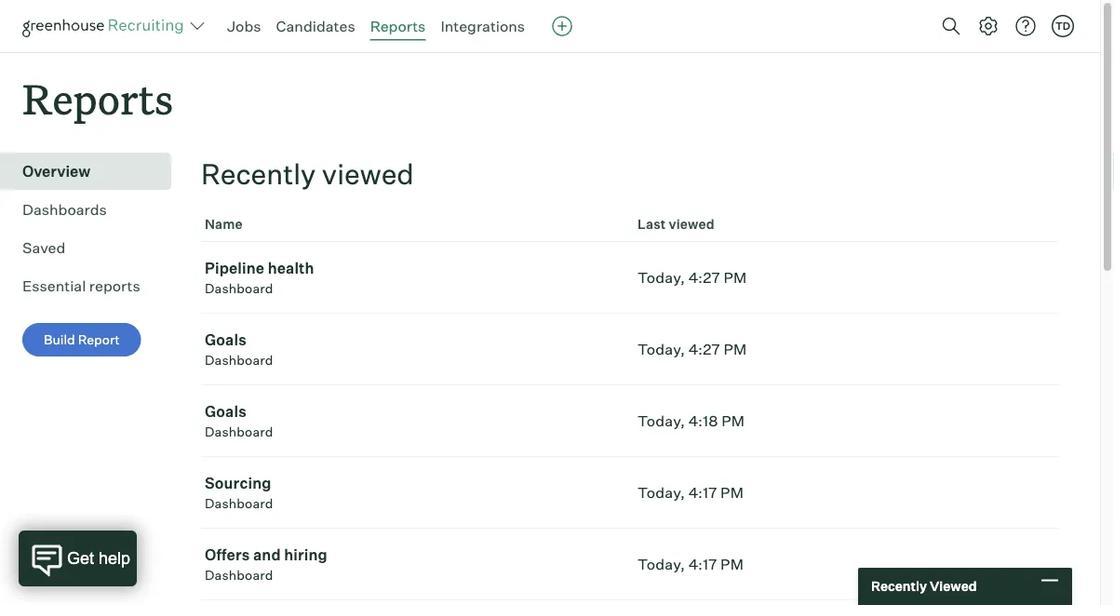 Task type: vqa. For each thing, say whether or not it's contained in the screenshot.
"Goals Dashboard"
yes



Task type: describe. For each thing, give the bounding box(es) containing it.
dashboard inside pipeline health dashboard
[[205, 280, 273, 297]]

pipeline
[[205, 259, 265, 278]]

td button
[[1048, 11, 1078, 41]]

recently viewed
[[871, 578, 977, 594]]

build report
[[44, 332, 120, 348]]

integrations
[[441, 17, 525, 35]]

4:17 for sourcing
[[689, 483, 717, 502]]

recently for recently viewed
[[201, 157, 316, 192]]

today, 4:27 pm for dashboard
[[638, 340, 747, 359]]

viewed for last viewed
[[669, 216, 715, 232]]

integrations link
[[441, 17, 525, 35]]

offers and hiring dashboard
[[205, 546, 328, 584]]

saved
[[22, 239, 65, 257]]

2 today, from the top
[[638, 340, 685, 359]]

reports link
[[370, 17, 426, 35]]

1 horizontal spatial reports
[[370, 17, 426, 35]]

recently viewed
[[201, 157, 414, 192]]

build
[[44, 332, 75, 348]]

td
[[1056, 20, 1071, 32]]

report
[[78, 332, 120, 348]]

goals for today, 4:18 pm
[[205, 402, 247, 421]]

jobs link
[[227, 17, 261, 35]]

and
[[253, 546, 281, 564]]

goals for today, 4:27 pm
[[205, 331, 247, 349]]

essential reports
[[22, 277, 140, 295]]

recently for recently viewed
[[871, 578, 927, 594]]

4:17 for offers and hiring
[[689, 555, 717, 574]]

last viewed
[[638, 216, 715, 232]]

today, 4:17 pm for offers and hiring
[[638, 555, 744, 574]]

5 today, from the top
[[638, 555, 685, 574]]

4 today, from the top
[[638, 483, 685, 502]]

4:18
[[689, 412, 718, 430]]

overview
[[22, 162, 91, 181]]

3 today, from the top
[[638, 412, 685, 430]]

hiring
[[284, 546, 328, 564]]

0 horizontal spatial reports
[[22, 71, 173, 126]]

health
[[268, 259, 314, 278]]

dashboard for today, 4:18 pm
[[205, 424, 273, 440]]

goals dashboard for today, 4:27 pm
[[205, 331, 273, 368]]

overview link
[[22, 160, 164, 183]]

reports
[[89, 277, 140, 295]]

essential
[[22, 277, 86, 295]]

pipeline health dashboard
[[205, 259, 314, 297]]



Task type: locate. For each thing, give the bounding box(es) containing it.
viewed for recently viewed
[[322, 157, 414, 192]]

1 goals from the top
[[205, 331, 247, 349]]

1 4:17 from the top
[[689, 483, 717, 502]]

2 today, 4:27 pm from the top
[[638, 340, 747, 359]]

1 horizontal spatial recently
[[871, 578, 927, 594]]

4:27 down last viewed
[[689, 268, 720, 287]]

4:27 for health
[[689, 268, 720, 287]]

1 vertical spatial 4:27
[[689, 340, 720, 359]]

td button
[[1052, 15, 1074, 37]]

pm
[[724, 268, 747, 287], [724, 340, 747, 359], [722, 412, 745, 430], [721, 483, 744, 502], [721, 555, 744, 574]]

1 today, 4:27 pm from the top
[[638, 268, 747, 287]]

2 today, 4:17 pm from the top
[[638, 555, 744, 574]]

build report button
[[22, 323, 141, 357]]

4:17
[[689, 483, 717, 502], [689, 555, 717, 574]]

goals
[[205, 331, 247, 349], [205, 402, 247, 421]]

dashboard down pipeline health dashboard
[[205, 352, 273, 368]]

2 goals dashboard from the top
[[205, 402, 273, 440]]

2 4:17 from the top
[[689, 555, 717, 574]]

configure image
[[978, 15, 1000, 37]]

0 vertical spatial viewed
[[322, 157, 414, 192]]

1 horizontal spatial viewed
[[669, 216, 715, 232]]

dashboard up sourcing
[[205, 424, 273, 440]]

1 vertical spatial reports
[[22, 71, 173, 126]]

0 vertical spatial recently
[[201, 157, 316, 192]]

today,
[[638, 268, 685, 287], [638, 340, 685, 359], [638, 412, 685, 430], [638, 483, 685, 502], [638, 555, 685, 574]]

1 goals dashboard from the top
[[205, 331, 273, 368]]

1 vertical spatial viewed
[[669, 216, 715, 232]]

0 horizontal spatial recently
[[201, 157, 316, 192]]

1 vertical spatial 4:17
[[689, 555, 717, 574]]

dashboard for today, 4:17 pm
[[205, 496, 273, 512]]

goals dashboard
[[205, 331, 273, 368], [205, 402, 273, 440]]

0 vertical spatial today, 4:27 pm
[[638, 268, 747, 287]]

1 dashboard from the top
[[205, 280, 273, 297]]

reports right candidates
[[370, 17, 426, 35]]

sourcing
[[205, 474, 271, 493]]

4:27 up 4:18
[[689, 340, 720, 359]]

0 vertical spatial reports
[[370, 17, 426, 35]]

today, 4:18 pm
[[638, 412, 745, 430]]

1 vertical spatial goals dashboard
[[205, 402, 273, 440]]

dashboard down pipeline
[[205, 280, 273, 297]]

goals dashboard down pipeline health dashboard
[[205, 331, 273, 368]]

dashboard down offers
[[205, 567, 273, 584]]

0 vertical spatial goals
[[205, 331, 247, 349]]

1 today, 4:17 pm from the top
[[638, 483, 744, 502]]

viewed
[[322, 157, 414, 192], [669, 216, 715, 232]]

dashboards link
[[22, 199, 164, 221]]

2 goals from the top
[[205, 402, 247, 421]]

saved link
[[22, 237, 164, 259]]

2 dashboard from the top
[[205, 352, 273, 368]]

today, 4:17 pm for sourcing
[[638, 483, 744, 502]]

essential reports link
[[22, 275, 164, 297]]

offers
[[205, 546, 250, 564]]

1 vertical spatial goals
[[205, 402, 247, 421]]

goals dashboard for today, 4:18 pm
[[205, 402, 273, 440]]

dashboard
[[205, 280, 273, 297], [205, 352, 273, 368], [205, 424, 273, 440], [205, 496, 273, 512], [205, 567, 273, 584]]

4:27
[[689, 268, 720, 287], [689, 340, 720, 359]]

greenhouse recruiting image
[[22, 15, 190, 37]]

goals down pipeline health dashboard
[[205, 331, 247, 349]]

1 4:27 from the top
[[689, 268, 720, 287]]

sourcing dashboard
[[205, 474, 273, 512]]

goals up sourcing
[[205, 402, 247, 421]]

3 dashboard from the top
[[205, 424, 273, 440]]

search image
[[940, 15, 963, 37]]

candidates link
[[276, 17, 355, 35]]

dashboard down sourcing
[[205, 496, 273, 512]]

1 vertical spatial today, 4:27 pm
[[638, 340, 747, 359]]

0 horizontal spatial viewed
[[322, 157, 414, 192]]

dashboard for today, 4:27 pm
[[205, 352, 273, 368]]

0 vertical spatial today, 4:17 pm
[[638, 483, 744, 502]]

0 vertical spatial 4:17
[[689, 483, 717, 502]]

dashboard inside offers and hiring dashboard
[[205, 567, 273, 584]]

1 vertical spatial recently
[[871, 578, 927, 594]]

goals dashboard up sourcing
[[205, 402, 273, 440]]

name
[[205, 216, 243, 232]]

reports
[[370, 17, 426, 35], [22, 71, 173, 126]]

candidates
[[276, 17, 355, 35]]

4 dashboard from the top
[[205, 496, 273, 512]]

today, 4:27 pm down last viewed
[[638, 268, 747, 287]]

2 4:27 from the top
[[689, 340, 720, 359]]

jobs
[[227, 17, 261, 35]]

viewed
[[930, 578, 977, 594]]

reports down greenhouse recruiting image
[[22, 71, 173, 126]]

recently
[[201, 157, 316, 192], [871, 578, 927, 594]]

recently up name
[[201, 157, 316, 192]]

today, 4:27 pm up today, 4:18 pm
[[638, 340, 747, 359]]

0 vertical spatial 4:27
[[689, 268, 720, 287]]

1 vertical spatial today, 4:17 pm
[[638, 555, 744, 574]]

dashboards
[[22, 200, 107, 219]]

today, 4:27 pm for health
[[638, 268, 747, 287]]

today, 4:27 pm
[[638, 268, 747, 287], [638, 340, 747, 359]]

1 today, from the top
[[638, 268, 685, 287]]

5 dashboard from the top
[[205, 567, 273, 584]]

0 vertical spatial goals dashboard
[[205, 331, 273, 368]]

recently left viewed
[[871, 578, 927, 594]]

today, 4:17 pm
[[638, 483, 744, 502], [638, 555, 744, 574]]

last
[[638, 216, 666, 232]]

4:27 for dashboard
[[689, 340, 720, 359]]



